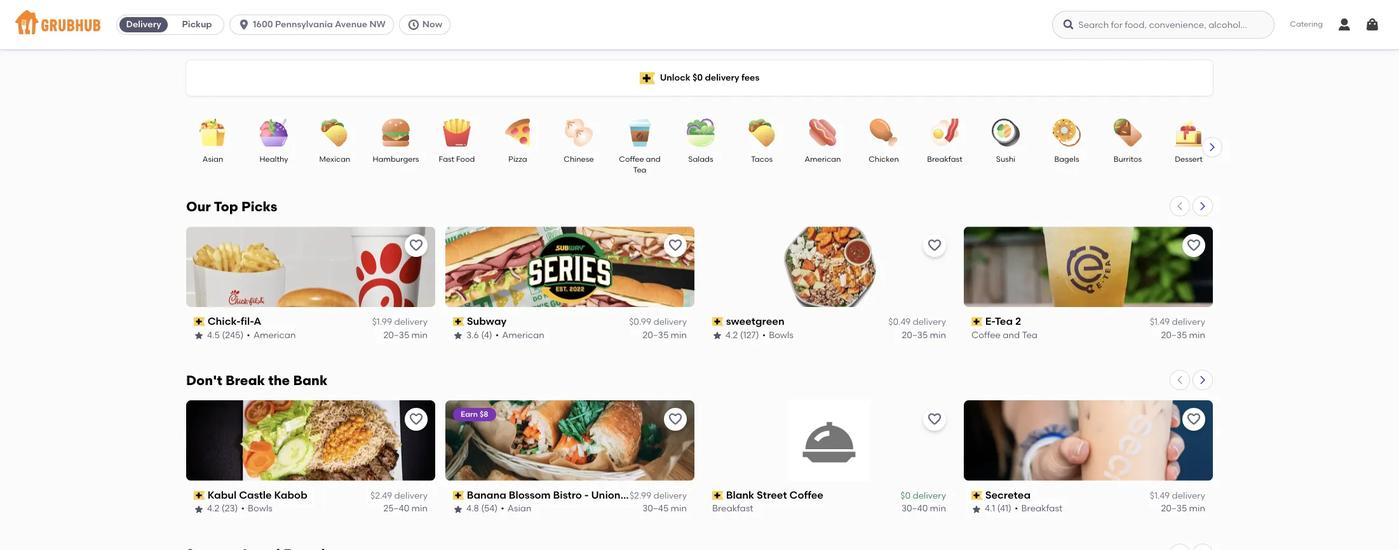 Task type: vqa. For each thing, say whether or not it's contained in the screenshot.
Caret left icon to the bottom
yes



Task type: locate. For each thing, give the bounding box(es) containing it.
tacos image
[[740, 119, 784, 147]]

1 • american from the left
[[247, 330, 296, 341]]

0 horizontal spatial asian
[[203, 155, 223, 164]]

subscription pass image
[[194, 318, 205, 327], [453, 318, 464, 327], [712, 318, 724, 327]]

coffee down e-
[[972, 330, 1001, 341]]

1 caret left icon image from the top
[[1175, 201, 1185, 212]]

4.5 (245)
[[207, 330, 244, 341]]

(4)
[[481, 330, 492, 341]]

0 horizontal spatial $0
[[693, 72, 703, 83]]

$0 up 30–40
[[901, 491, 911, 502]]

• american right (4)
[[495, 330, 544, 341]]

coffee and tea down coffee and tea image
[[619, 155, 661, 175]]

caret left icon image for don't break the bank
[[1175, 375, 1185, 386]]

0 horizontal spatial bowls
[[248, 504, 273, 515]]

subscription pass image left secretea
[[972, 492, 983, 501]]

1 $1.49 delivery from the top
[[1150, 317, 1205, 328]]

1 vertical spatial bowls
[[248, 504, 273, 515]]

1 horizontal spatial • american
[[495, 330, 544, 341]]

• right (4)
[[495, 330, 499, 341]]

delivery for kabul castle kabob
[[394, 491, 428, 502]]

1 vertical spatial asian
[[508, 504, 532, 515]]

burritos image
[[1106, 119, 1150, 147]]

american down a
[[253, 330, 296, 341]]

don't break the bank
[[186, 373, 328, 389]]

1 subscription pass image from the left
[[194, 318, 205, 327]]

• right (23)
[[241, 504, 245, 515]]

coffee and tea image
[[618, 119, 662, 147]]

$1.49 for don't break the bank
[[1150, 491, 1170, 502]]

1 horizontal spatial american
[[502, 330, 544, 341]]

0 vertical spatial asian
[[203, 155, 223, 164]]

save this restaurant image
[[409, 238, 424, 254], [1186, 238, 1202, 254], [1186, 412, 1202, 428]]

$1.49 for our top picks
[[1150, 317, 1170, 328]]

2 caret left icon image from the top
[[1175, 375, 1185, 386]]

picks
[[241, 199, 277, 215]]

american image
[[801, 119, 845, 147]]

and down coffee and tea image
[[646, 155, 661, 164]]

25–40
[[383, 504, 409, 515]]

• down fil-
[[247, 330, 250, 341]]

save this restaurant image
[[668, 238, 683, 254], [927, 238, 942, 254], [409, 412, 424, 428], [668, 412, 683, 428], [927, 412, 942, 428]]

american
[[805, 155, 841, 164], [253, 330, 296, 341], [502, 330, 544, 341]]

fil-
[[241, 316, 254, 328]]

• for kabul castle kabob
[[241, 504, 245, 515]]

kabul castle kabob
[[208, 490, 307, 502]]

subscription pass image for kabul
[[194, 492, 205, 501]]

and down 2
[[1003, 330, 1020, 341]]

breakfast
[[927, 155, 963, 164], [712, 504, 753, 515], [1022, 504, 1063, 515]]

3 caret left icon image from the top
[[1175, 550, 1185, 551]]

1 horizontal spatial breakfast
[[927, 155, 963, 164]]

chicken image
[[862, 119, 906, 147]]

$1.99 delivery
[[372, 317, 428, 328]]

1 horizontal spatial tea
[[995, 316, 1013, 328]]

subscription pass image left e-
[[972, 318, 983, 327]]

burritos
[[1114, 155, 1142, 164]]

subscription pass image left the blank
[[712, 492, 724, 501]]

salads
[[688, 155, 713, 164]]

chinese
[[564, 155, 594, 164]]

1 vertical spatial tea
[[995, 316, 1013, 328]]

1 vertical spatial coffee and tea
[[972, 330, 1038, 341]]

bowls
[[769, 330, 794, 341], [248, 504, 273, 515]]

20–35 min for sweetgreen
[[902, 330, 946, 341]]

kabul castle kabob logo image
[[186, 401, 435, 482]]

0 vertical spatial • bowls
[[762, 330, 794, 341]]

2 horizontal spatial tea
[[1022, 330, 1038, 341]]

20–35 min for chick-fil-a
[[383, 330, 428, 341]]

top
[[214, 199, 238, 215]]

4.2 left "(127)" at the bottom of the page
[[726, 330, 738, 341]]

1 horizontal spatial bowls
[[769, 330, 794, 341]]

2
[[1015, 316, 1021, 328]]

american right (4)
[[502, 330, 544, 341]]

4.2 for kabul castle kabob
[[207, 504, 219, 515]]

our
[[186, 199, 211, 215]]

castle
[[239, 490, 272, 502]]

• for secretea
[[1015, 504, 1018, 515]]

bowls down kabul castle kabob
[[248, 504, 273, 515]]

1 vertical spatial 4.2
[[207, 504, 219, 515]]

save this restaurant button
[[405, 234, 428, 257], [664, 234, 687, 257], [923, 234, 946, 257], [1183, 234, 1205, 257], [405, 409, 428, 431], [664, 409, 687, 431], [923, 409, 946, 431], [1183, 409, 1205, 431]]

2 $1.49 delivery from the top
[[1150, 491, 1205, 502]]

blossom
[[509, 490, 551, 502]]

coffee
[[619, 155, 644, 164], [972, 330, 1001, 341], [790, 490, 824, 502]]

3.6
[[466, 330, 479, 341]]

subscription pass image left sweetgreen
[[712, 318, 724, 327]]

1 vertical spatial caret left icon image
[[1175, 375, 1185, 386]]

save this restaurant button for sweetgreen
[[923, 234, 946, 257]]

our top picks
[[186, 199, 277, 215]]

• bowls down sweetgreen
[[762, 330, 794, 341]]

1 vertical spatial coffee
[[972, 330, 1001, 341]]

1 vertical spatial $1.49
[[1150, 491, 1170, 502]]

$2.99 delivery
[[630, 491, 687, 502]]

e-
[[985, 316, 995, 328]]

star icon image left 4.8
[[453, 505, 463, 515]]

delivery for banana blossom bistro - union market dc
[[654, 491, 687, 502]]

save this restaurant button for kabul castle kabob
[[405, 409, 428, 431]]

$1.49
[[1150, 317, 1170, 328], [1150, 491, 1170, 502]]

star icon image for subway
[[453, 331, 463, 341]]

0 horizontal spatial coffee and tea
[[619, 155, 661, 175]]

0 horizontal spatial tea
[[633, 166, 647, 175]]

star icon image left 4.1
[[972, 505, 982, 515]]

$1.49 delivery
[[1150, 317, 1205, 328], [1150, 491, 1205, 502]]

earn
[[461, 410, 478, 419]]

20–35 min for secretea
[[1161, 504, 1205, 515]]

union
[[591, 490, 621, 502]]

breakfast down the blank
[[712, 504, 753, 515]]

tea
[[633, 166, 647, 175], [995, 316, 1013, 328], [1022, 330, 1038, 341]]

star icon image left 4.2 (127) on the right bottom of page
[[712, 331, 723, 341]]

1600 pennsylvania avenue nw button
[[229, 15, 399, 35]]

fast food image
[[435, 119, 479, 147]]

4.8 (54)
[[466, 504, 498, 515]]

min for kabul castle kabob
[[412, 504, 428, 515]]

25–40 min
[[383, 504, 428, 515]]

2 vertical spatial caret left icon image
[[1175, 550, 1185, 551]]

0 vertical spatial $1.49 delivery
[[1150, 317, 1205, 328]]

20–35
[[383, 330, 409, 341], [643, 330, 669, 341], [902, 330, 928, 341], [1161, 330, 1187, 341], [1161, 504, 1187, 515]]

2 horizontal spatial subscription pass image
[[712, 318, 724, 327]]

dc
[[661, 490, 677, 502]]

svg image inside 1600 pennsylvania avenue nw button
[[238, 18, 250, 31]]

4.2 down kabul at the left of the page
[[207, 504, 219, 515]]

delivery
[[705, 72, 739, 83], [394, 317, 428, 328], [654, 317, 687, 328], [913, 317, 946, 328], [1172, 317, 1205, 328], [394, 491, 428, 502], [654, 491, 687, 502], [913, 491, 946, 502], [1172, 491, 1205, 502]]

min for e-tea 2
[[1189, 330, 1205, 341]]

avenue
[[335, 19, 367, 30]]

asian down 'blossom'
[[508, 504, 532, 515]]

2 $1.49 from the top
[[1150, 491, 1170, 502]]

-
[[584, 490, 589, 502]]

0 horizontal spatial svg image
[[407, 18, 420, 31]]

pickup button
[[170, 15, 224, 35]]

save this restaurant image for don't break the bank
[[1186, 412, 1202, 428]]

$0.99
[[629, 317, 651, 328]]

3 subscription pass image from the left
[[712, 318, 724, 327]]

1 vertical spatial and
[[1003, 330, 1020, 341]]

american down american image
[[805, 155, 841, 164]]

blank
[[726, 490, 754, 502]]

• for subway
[[495, 330, 499, 341]]

• bowls
[[762, 330, 794, 341], [241, 504, 273, 515]]

e-tea 2 logo image
[[964, 227, 1213, 308]]

subscription pass image
[[972, 318, 983, 327], [194, 492, 205, 501], [453, 492, 464, 501], [712, 492, 724, 501], [972, 492, 983, 501]]

• right "(127)" at the bottom of the page
[[762, 330, 766, 341]]

4.1
[[985, 504, 995, 515]]

$0.99 delivery
[[629, 317, 687, 328]]

0 vertical spatial caret left icon image
[[1175, 201, 1185, 212]]

hamburgers image
[[374, 119, 418, 147]]

4.5
[[207, 330, 220, 341]]

subscription pass image left kabul at the left of the page
[[194, 492, 205, 501]]

bowls down sweetgreen
[[769, 330, 794, 341]]

0 vertical spatial coffee
[[619, 155, 644, 164]]

chick-fil-a logo image
[[186, 227, 435, 308]]

save this restaurant image for sweetgreen
[[927, 238, 942, 254]]

blank street coffee
[[726, 490, 824, 502]]

delivery button
[[117, 15, 170, 35]]

(127)
[[740, 330, 759, 341]]

subscription pass image left banana on the left bottom
[[453, 492, 464, 501]]

svg image
[[1337, 17, 1352, 32], [238, 18, 250, 31], [1063, 18, 1075, 31]]

subscription pass image left subway
[[453, 318, 464, 327]]

0 horizontal spatial and
[[646, 155, 661, 164]]

• american for subway
[[495, 330, 544, 341]]

min for blank street coffee
[[930, 504, 946, 515]]

0 vertical spatial 4.2
[[726, 330, 738, 341]]

svg image inside now button
[[407, 18, 420, 31]]

subscription pass image for chick-fil-a
[[194, 318, 205, 327]]

1 vertical spatial $1.49 delivery
[[1150, 491, 1205, 502]]

subscription pass image left chick- in the bottom left of the page
[[194, 318, 205, 327]]

min for subway
[[671, 330, 687, 341]]

$0
[[693, 72, 703, 83], [901, 491, 911, 502]]

2 subscription pass image from the left
[[453, 318, 464, 327]]

1 horizontal spatial asian
[[508, 504, 532, 515]]

0 horizontal spatial subscription pass image
[[194, 318, 205, 327]]

2 horizontal spatial coffee
[[972, 330, 1001, 341]]

1 horizontal spatial subscription pass image
[[453, 318, 464, 327]]

$1.99
[[372, 317, 392, 328]]

• bowls for kabul castle kabob
[[241, 504, 273, 515]]

coffee down coffee and tea image
[[619, 155, 644, 164]]

(23)
[[222, 504, 238, 515]]

star icon image
[[194, 331, 204, 341], [453, 331, 463, 341], [712, 331, 723, 341], [194, 505, 204, 515], [453, 505, 463, 515], [972, 505, 982, 515]]

30–40 min
[[902, 504, 946, 515]]

0 horizontal spatial 4.2
[[207, 504, 219, 515]]

1600
[[253, 19, 273, 30]]

catering
[[1290, 20, 1323, 29]]

• bowls down kabul castle kabob
[[241, 504, 273, 515]]

unlock $0 delivery fees
[[660, 72, 760, 83]]

e-tea 2
[[985, 316, 1021, 328]]

• right (41)
[[1015, 504, 1018, 515]]

caret right icon image
[[1207, 142, 1218, 153], [1198, 201, 1208, 212], [1198, 375, 1208, 386], [1198, 550, 1208, 551]]

• right (54) on the bottom left of page
[[501, 504, 504, 515]]

breakfast down secretea
[[1022, 504, 1063, 515]]

chinese image
[[557, 119, 601, 147]]

$8
[[480, 410, 488, 419]]

save this restaurant image for subway
[[668, 238, 683, 254]]

• american down a
[[247, 330, 296, 341]]

0 horizontal spatial breakfast
[[712, 504, 753, 515]]

1 horizontal spatial $0
[[901, 491, 911, 502]]

breakfast down breakfast image
[[927, 155, 963, 164]]

and
[[646, 155, 661, 164], [1003, 330, 1020, 341]]

0 horizontal spatial american
[[253, 330, 296, 341]]

svg image
[[1365, 17, 1380, 32], [407, 18, 420, 31]]

save this restaurant image for blank street coffee
[[927, 412, 942, 428]]

save this restaurant image for kabul castle kabob
[[409, 412, 424, 428]]

caret left icon image
[[1175, 201, 1185, 212], [1175, 375, 1185, 386], [1175, 550, 1185, 551]]

mexican image
[[313, 119, 357, 147]]

2 vertical spatial coffee
[[790, 490, 824, 502]]

2 • american from the left
[[495, 330, 544, 341]]

0 horizontal spatial • bowls
[[241, 504, 273, 515]]

0 vertical spatial tea
[[633, 166, 647, 175]]

subscription pass image for e-
[[972, 318, 983, 327]]

20–35 for sweetgreen
[[902, 330, 928, 341]]

delivery for sweetgreen
[[913, 317, 946, 328]]

0 vertical spatial bowls
[[769, 330, 794, 341]]

coffee right street
[[790, 490, 824, 502]]

save this restaurant button for secretea
[[1183, 409, 1205, 431]]

0 horizontal spatial svg image
[[238, 18, 250, 31]]

star icon image left 4.5
[[194, 331, 204, 341]]

coffee and tea down e-tea 2
[[972, 330, 1038, 341]]

$0 right unlock
[[693, 72, 703, 83]]

0 horizontal spatial • american
[[247, 330, 296, 341]]

earn $8
[[461, 410, 488, 419]]

star icon image left 3.6
[[453, 331, 463, 341]]

0 vertical spatial coffee and tea
[[619, 155, 661, 175]]

sushi
[[996, 155, 1016, 164]]

1 $1.49 from the top
[[1150, 317, 1170, 328]]

food
[[456, 155, 475, 164]]

30–45
[[643, 504, 669, 515]]

0 vertical spatial $1.49
[[1150, 317, 1170, 328]]

min
[[412, 330, 428, 341], [671, 330, 687, 341], [930, 330, 946, 341], [1189, 330, 1205, 341], [412, 504, 428, 515], [671, 504, 687, 515], [930, 504, 946, 515], [1189, 504, 1205, 515]]

bistro
[[553, 490, 582, 502]]

asian down asian image
[[203, 155, 223, 164]]

subway
[[467, 316, 507, 328]]

(54)
[[481, 504, 498, 515]]

star icon image left '4.2 (23)'
[[194, 505, 204, 515]]

blank street coffee logo image
[[789, 401, 870, 482]]

coffee and tea
[[619, 155, 661, 175], [972, 330, 1038, 341]]

1 horizontal spatial • bowls
[[762, 330, 794, 341]]

1 horizontal spatial 4.2
[[726, 330, 738, 341]]

1 vertical spatial • bowls
[[241, 504, 273, 515]]



Task type: describe. For each thing, give the bounding box(es) containing it.
hamburgers
[[373, 155, 419, 164]]

subscription pass image for sweetgreen
[[712, 318, 724, 327]]

pennsylvania
[[275, 19, 333, 30]]

american for subway
[[502, 330, 544, 341]]

mexican
[[319, 155, 350, 164]]

1 horizontal spatial svg image
[[1063, 18, 1075, 31]]

street
[[757, 490, 787, 502]]

bowls for sweetgreen
[[769, 330, 794, 341]]

save this restaurant image for our top picks
[[1186, 238, 1202, 254]]

$0.49
[[889, 317, 911, 328]]

subscription pass image for banana
[[453, 492, 464, 501]]

subscription pass image for blank
[[712, 492, 724, 501]]

• breakfast
[[1015, 504, 1063, 515]]

dessert
[[1175, 155, 1203, 164]]

pizza image
[[496, 119, 540, 147]]

now
[[422, 19, 442, 30]]

0 vertical spatial and
[[646, 155, 661, 164]]

chick-fil-a
[[208, 316, 261, 328]]

min for secretea
[[1189, 504, 1205, 515]]

star icon image for chick-fil-a
[[194, 331, 204, 341]]

• asian
[[501, 504, 532, 515]]

3.6 (4)
[[466, 330, 492, 341]]

delivery
[[126, 19, 161, 30]]

tacos
[[751, 155, 773, 164]]

• american for chick-fil-a
[[247, 330, 296, 341]]

catering button
[[1281, 10, 1332, 39]]

20–35 min for subway
[[643, 330, 687, 341]]

• for sweetgreen
[[762, 330, 766, 341]]

0 vertical spatial $0
[[693, 72, 703, 83]]

subscription pass image for subway
[[453, 318, 464, 327]]

1 horizontal spatial and
[[1003, 330, 1020, 341]]

20–35 for secretea
[[1161, 504, 1187, 515]]

bagels image
[[1045, 119, 1089, 147]]

$2.99
[[630, 491, 651, 502]]

• for chick-fil-a
[[247, 330, 250, 341]]

delivery for e-tea 2
[[1172, 317, 1205, 328]]

save this restaurant button for chick-fil-a
[[405, 234, 428, 257]]

break
[[226, 373, 265, 389]]

main navigation navigation
[[0, 0, 1399, 50]]

$1.49 delivery for don't break the bank
[[1150, 491, 1205, 502]]

30–40
[[902, 504, 928, 515]]

star icon image for banana blossom bistro - union market dc
[[453, 505, 463, 515]]

min for sweetgreen
[[930, 330, 946, 341]]

healthy
[[260, 155, 288, 164]]

salads image
[[679, 119, 723, 147]]

fast food
[[439, 155, 475, 164]]

2 horizontal spatial american
[[805, 155, 841, 164]]

the
[[268, 373, 290, 389]]

delivery for chick-fil-a
[[394, 317, 428, 328]]

secretea
[[985, 490, 1031, 502]]

4.8
[[466, 504, 479, 515]]

dessert image
[[1167, 119, 1211, 147]]

20–35 min for e-tea 2
[[1161, 330, 1205, 341]]

pizza
[[509, 155, 527, 164]]

• for banana blossom bistro - union market dc
[[501, 504, 504, 515]]

min for chick-fil-a
[[412, 330, 428, 341]]

2 horizontal spatial breakfast
[[1022, 504, 1063, 515]]

$2.49 delivery
[[371, 491, 428, 502]]

$0 delivery
[[901, 491, 946, 502]]

2 vertical spatial tea
[[1022, 330, 1038, 341]]

2 horizontal spatial svg image
[[1337, 17, 1352, 32]]

delivery for subway
[[654, 317, 687, 328]]

1600 pennsylvania avenue nw
[[253, 19, 386, 30]]

chicken
[[869, 155, 899, 164]]

kabul
[[208, 490, 237, 502]]

star icon image for kabul castle kabob
[[194, 505, 204, 515]]

$0.49 delivery
[[889, 317, 946, 328]]

market
[[623, 490, 658, 502]]

(41)
[[997, 504, 1012, 515]]

kabob
[[274, 490, 307, 502]]

1 horizontal spatial svg image
[[1365, 17, 1380, 32]]

subway  logo image
[[445, 227, 695, 308]]

Search for food, convenience, alcohol... search field
[[1053, 11, 1275, 39]]

1 horizontal spatial coffee and tea
[[972, 330, 1038, 341]]

30–45 min
[[643, 504, 687, 515]]

sweetgreen
[[726, 316, 785, 328]]

save this restaurant button for blank street coffee
[[923, 409, 946, 431]]

banana
[[467, 490, 506, 502]]

a
[[254, 316, 261, 328]]

bowls for kabul castle kabob
[[248, 504, 273, 515]]

• bowls for sweetgreen
[[762, 330, 794, 341]]

min for banana blossom bistro - union market dc
[[671, 504, 687, 515]]

sushi image
[[984, 119, 1028, 147]]

bagels
[[1055, 155, 1079, 164]]

$2.49
[[371, 491, 392, 502]]

don't
[[186, 373, 222, 389]]

secretea logo image
[[964, 401, 1213, 482]]

grubhub plus flag logo image
[[640, 72, 655, 84]]

chick-
[[208, 316, 241, 328]]

unlock
[[660, 72, 690, 83]]

0 horizontal spatial coffee
[[619, 155, 644, 164]]

nw
[[369, 19, 386, 30]]

caret left icon image for our top picks
[[1175, 201, 1185, 212]]

4.2 (127)
[[726, 330, 759, 341]]

(245)
[[222, 330, 244, 341]]

asian image
[[191, 119, 235, 147]]

delivery for blank street coffee
[[913, 491, 946, 502]]

fees
[[742, 72, 760, 83]]

20–35 for chick-fil-a
[[383, 330, 409, 341]]

4.2 for sweetgreen
[[726, 330, 738, 341]]

$1.49 delivery for our top picks
[[1150, 317, 1205, 328]]

star icon image for secretea
[[972, 505, 982, 515]]

1 vertical spatial $0
[[901, 491, 911, 502]]

breakfast image
[[923, 119, 967, 147]]

20–35 for e-tea 2
[[1161, 330, 1187, 341]]

sweetgreen logo image
[[705, 227, 954, 308]]

star icon image for sweetgreen
[[712, 331, 723, 341]]

4.2 (23)
[[207, 504, 238, 515]]

now button
[[399, 15, 456, 35]]

4.1 (41)
[[985, 504, 1012, 515]]

save this restaurant button for e-tea 2
[[1183, 234, 1205, 257]]

20–35 for subway
[[643, 330, 669, 341]]

1 horizontal spatial coffee
[[790, 490, 824, 502]]

save this restaurant button for subway
[[664, 234, 687, 257]]

bank
[[293, 373, 328, 389]]

american for chick-fil-a
[[253, 330, 296, 341]]

pickup
[[182, 19, 212, 30]]

delivery for secretea
[[1172, 491, 1205, 502]]

banana blossom bistro - union market dc
[[467, 490, 677, 502]]

fast
[[439, 155, 454, 164]]

banana blossom bistro - union market dc logo image
[[445, 401, 695, 482]]

healthy image
[[252, 119, 296, 147]]



